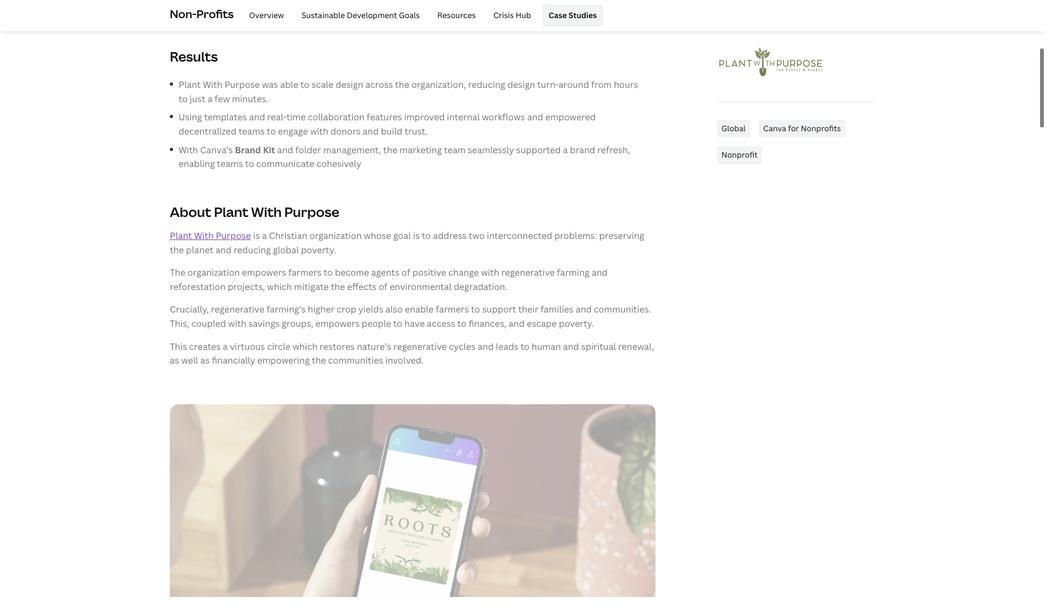 Task type: locate. For each thing, give the bounding box(es) containing it.
1 horizontal spatial is
[[413, 230, 420, 242]]

to inside the organization empowers farmers to become agents of positive change with regenerative farming and reforestation projects, which mitigate the effects of environmental degradation.
[[324, 267, 333, 279]]

2 vertical spatial with
[[228, 318, 246, 330]]

purpose for plant with purpose
[[216, 230, 251, 242]]

crisis hub
[[493, 10, 531, 20]]

nature's
[[357, 340, 391, 353]]

agents
[[371, 267, 399, 279]]

0 vertical spatial teams
[[239, 125, 265, 137]]

design right scale
[[336, 79, 363, 91]]

1 horizontal spatial farmers
[[436, 304, 469, 316]]

0 horizontal spatial with
[[228, 318, 246, 330]]

and
[[249, 111, 265, 123], [527, 111, 543, 123], [363, 125, 379, 137], [277, 144, 293, 156], [215, 244, 232, 256], [592, 267, 608, 279], [576, 304, 592, 316], [509, 318, 525, 330], [478, 340, 494, 353], [563, 340, 579, 353]]

a left christian in the top left of the page
[[262, 230, 267, 242]]

reducing up workflows in the top of the page
[[468, 79, 505, 91]]

seamlessly
[[468, 144, 514, 156]]

as
[[170, 355, 179, 367], [200, 355, 210, 367]]

2 horizontal spatial with
[[481, 267, 499, 279]]

around
[[559, 79, 589, 91]]

about plant with purpose
[[170, 203, 339, 221]]

a inside and folder management, the marketing team seamlessly supported a brand refresh, enabling teams to communicate cohesively
[[563, 144, 568, 156]]

0 vertical spatial regenerative
[[501, 267, 555, 279]]

with up few
[[203, 79, 222, 91]]

teams inside and folder management, the marketing team seamlessly supported a brand refresh, enabling teams to communicate cohesively
[[217, 158, 243, 170]]

to right leads
[[521, 340, 530, 353]]

and right families
[[576, 304, 592, 316]]

reforestation
[[170, 281, 226, 293]]

with inside plant with purpose was able to scale design across the organization, reducing design turn-around from hours to just a few minutes.
[[203, 79, 222, 91]]

to up finances,
[[471, 304, 480, 316]]

templates
[[204, 111, 247, 123]]

to left address
[[422, 230, 431, 242]]

goal
[[393, 230, 411, 242]]

regenerative down projects,
[[211, 304, 264, 316]]

2 horizontal spatial regenerative
[[501, 267, 555, 279]]

and down the plant with purpose
[[215, 244, 232, 256]]

with up virtuous
[[228, 318, 246, 330]]

the down become
[[331, 281, 345, 293]]

0 horizontal spatial farmers
[[288, 267, 322, 279]]

non-profits
[[170, 6, 234, 21]]

the organization empowers farmers to become agents of positive change with regenerative farming and reforestation projects, which mitigate the effects of environmental degradation.
[[170, 267, 608, 293]]

a inside plant with purpose was able to scale design across the organization, reducing design turn-around from hours to just a few minutes.
[[208, 93, 213, 105]]

design left turn-
[[508, 79, 535, 91]]

as down this
[[170, 355, 179, 367]]

purpose
[[225, 79, 260, 91], [284, 203, 339, 221], [216, 230, 251, 242]]

savings
[[249, 318, 280, 330]]

0 vertical spatial plant
[[179, 79, 201, 91]]

0 horizontal spatial empowers
[[242, 267, 286, 279]]

of up environmental
[[402, 267, 410, 279]]

degradation.
[[454, 281, 507, 293]]

the down restores
[[312, 355, 326, 367]]

organization up the "reforestation"
[[188, 267, 240, 279]]

empowers up projects,
[[242, 267, 286, 279]]

1 vertical spatial empowers
[[315, 318, 360, 330]]

restores
[[320, 340, 355, 353]]

escape
[[527, 318, 557, 330]]

enabling
[[179, 158, 215, 170]]

1 horizontal spatial of
[[402, 267, 410, 279]]

to down real-
[[267, 125, 276, 137]]

reducing left the global
[[234, 244, 271, 256]]

0 horizontal spatial as
[[170, 355, 179, 367]]

crop
[[337, 304, 356, 316]]

higher
[[308, 304, 335, 316]]

and down their
[[509, 318, 525, 330]]

sustainable development goals
[[302, 10, 420, 20]]

0 horizontal spatial of
[[379, 281, 388, 293]]

0 vertical spatial organization
[[310, 230, 362, 242]]

whose
[[364, 230, 391, 242]]

poverty.
[[301, 244, 336, 256], [559, 318, 594, 330]]

farmers
[[288, 267, 322, 279], [436, 304, 469, 316]]

plant with purpose was able to scale design across the organization, reducing design turn-around from hours to just a few minutes.
[[179, 79, 638, 105]]

the left the planet in the left top of the page
[[170, 244, 184, 256]]

0 horizontal spatial is
[[253, 230, 260, 242]]

regenerative up involved. at the bottom
[[393, 340, 447, 353]]

1 horizontal spatial design
[[508, 79, 535, 91]]

1 vertical spatial farmers
[[436, 304, 469, 316]]

2 vertical spatial purpose
[[216, 230, 251, 242]]

1 vertical spatial poverty.
[[559, 318, 594, 330]]

is down about plant with purpose
[[253, 230, 260, 242]]

1 horizontal spatial poverty.
[[559, 318, 594, 330]]

of down agents on the left
[[379, 281, 388, 293]]

a up financially
[[223, 340, 228, 353]]

to inside "this creates a virtuous circle which restores nature's regenerative cycles and leads to human and spiritual renewal, as well as financially empowering the communities involved."
[[521, 340, 530, 353]]

finances,
[[469, 318, 507, 330]]

0 vertical spatial farmers
[[288, 267, 322, 279]]

brand
[[570, 144, 595, 156]]

plant up plant with purpose link
[[214, 203, 248, 221]]

0 vertical spatial purpose
[[225, 79, 260, 91]]

change
[[448, 267, 479, 279]]

1 design from the left
[[336, 79, 363, 91]]

and inside is a christian organization whose goal is to address two interconnected problems: preserving the planet and reducing global poverty.
[[215, 244, 232, 256]]

1 as from the left
[[170, 355, 179, 367]]

well
[[181, 355, 198, 367]]

also
[[386, 304, 403, 316]]

1 horizontal spatial as
[[200, 355, 210, 367]]

goals
[[399, 10, 420, 20]]

poverty. right the global
[[301, 244, 336, 256]]

of
[[402, 267, 410, 279], [379, 281, 388, 293]]

plant up just
[[179, 79, 201, 91]]

reducing inside plant with purpose was able to scale design across the organization, reducing design turn-around from hours to just a few minutes.
[[468, 79, 505, 91]]

internal
[[447, 111, 480, 123]]

regenerative
[[501, 267, 555, 279], [211, 304, 264, 316], [393, 340, 447, 353]]

farmers inside the organization empowers farmers to become agents of positive change with regenerative farming and reforestation projects, which mitigate the effects of environmental degradation.
[[288, 267, 322, 279]]

and inside and folder management, the marketing team seamlessly supported a brand refresh, enabling teams to communicate cohesively
[[277, 144, 293, 156]]

1 horizontal spatial which
[[293, 340, 318, 353]]

1 vertical spatial regenerative
[[211, 304, 264, 316]]

the
[[395, 79, 409, 91], [383, 144, 398, 156], [170, 244, 184, 256], [331, 281, 345, 293], [312, 355, 326, 367]]

1 vertical spatial of
[[379, 281, 388, 293]]

0 vertical spatial which
[[267, 281, 292, 293]]

0 horizontal spatial poverty.
[[301, 244, 336, 256]]

0 vertical spatial empowers
[[242, 267, 286, 279]]

is right goal at the left of the page
[[413, 230, 420, 242]]

management,
[[323, 144, 381, 156]]

0 vertical spatial of
[[402, 267, 410, 279]]

1 horizontal spatial reducing
[[468, 79, 505, 91]]

the down 'build'
[[383, 144, 398, 156]]

is a christian organization whose goal is to address two interconnected problems: preserving the planet and reducing global poverty.
[[170, 230, 644, 256]]

and folder management, the marketing team seamlessly supported a brand refresh, enabling teams to communicate cohesively
[[179, 144, 630, 170]]

0 vertical spatial with
[[310, 125, 328, 137]]

a inside is a christian organization whose goal is to address two interconnected problems: preserving the planet and reducing global poverty.
[[262, 230, 267, 242]]

purpose inside plant with purpose was able to scale design across the organization, reducing design turn-around from hours to just a few minutes.
[[225, 79, 260, 91]]

0 horizontal spatial design
[[336, 79, 363, 91]]

regenerative up their
[[501, 267, 555, 279]]

plant
[[179, 79, 201, 91], [214, 203, 248, 221], [170, 230, 192, 242]]

become
[[335, 267, 369, 279]]

to inside using templates and real-time collaboration features improved internal workflows and empowered decentralized teams to engage with donors and build trust.
[[267, 125, 276, 137]]

reducing inside is a christian organization whose goal is to address two interconnected problems: preserving the planet and reducing global poverty.
[[234, 244, 271, 256]]

teams
[[239, 125, 265, 137], [217, 158, 243, 170]]

poverty. down families
[[559, 318, 594, 330]]

purpose up minutes.
[[225, 79, 260, 91]]

a left brand on the right top of page
[[563, 144, 568, 156]]

circle
[[267, 340, 290, 353]]

plant inside plant with purpose was able to scale design across the organization, reducing design turn-around from hours to just a few minutes.
[[179, 79, 201, 91]]

2 vertical spatial plant
[[170, 230, 192, 242]]

case
[[549, 10, 567, 20]]

2 vertical spatial regenerative
[[393, 340, 447, 353]]

plant for plant with purpose
[[170, 230, 192, 242]]

0 horizontal spatial reducing
[[234, 244, 271, 256]]

1 horizontal spatial with
[[310, 125, 328, 137]]

teams down with canva's brand kit
[[217, 158, 243, 170]]

menu bar
[[238, 4, 604, 26]]

donors
[[331, 125, 361, 137]]

with inside the organization empowers farmers to become agents of positive change with regenerative farming and reforestation projects, which mitigate the effects of environmental degradation.
[[481, 267, 499, 279]]

sustainable
[[302, 10, 345, 20]]

to up mitigate
[[324, 267, 333, 279]]

which inside "this creates a virtuous circle which restores nature's regenerative cycles and leads to human and spiritual renewal, as well as financially empowering the communities involved."
[[293, 340, 318, 353]]

a left few
[[208, 93, 213, 105]]

support
[[482, 304, 516, 316]]

studies
[[569, 10, 597, 20]]

which up farming's
[[267, 281, 292, 293]]

and right farming
[[592, 267, 608, 279]]

preserving
[[599, 230, 644, 242]]

0 vertical spatial poverty.
[[301, 244, 336, 256]]

0 horizontal spatial which
[[267, 281, 292, 293]]

1 vertical spatial which
[[293, 340, 318, 353]]

the right across
[[395, 79, 409, 91]]

to inside and folder management, the marketing team seamlessly supported a brand refresh, enabling teams to communicate cohesively
[[245, 158, 254, 170]]

and right workflows in the top of the page
[[527, 111, 543, 123]]

with up folder at the left top of page
[[310, 125, 328, 137]]

this
[[170, 340, 187, 353]]

design
[[336, 79, 363, 91], [508, 79, 535, 91]]

1 vertical spatial organization
[[188, 267, 240, 279]]

0 vertical spatial reducing
[[468, 79, 505, 91]]

creates
[[189, 340, 221, 353]]

improved
[[404, 111, 445, 123]]

to down the brand at the top of the page
[[245, 158, 254, 170]]

plant for plant with purpose was able to scale design across the organization, reducing design turn-around from hours to just a few minutes.
[[179, 79, 201, 91]]

and right human
[[563, 340, 579, 353]]

as down creates
[[200, 355, 210, 367]]

collaboration
[[308, 111, 365, 123]]

a mobile phone shows a social media post designed in canva image
[[170, 404, 656, 597]]

empowers inside the organization empowers farmers to become agents of positive change with regenerative farming and reforestation projects, which mitigate the effects of environmental degradation.
[[242, 267, 286, 279]]

folder
[[295, 144, 321, 156]]

1 vertical spatial with
[[481, 267, 499, 279]]

crisis hub link
[[487, 4, 538, 26]]

this,
[[170, 318, 189, 330]]

case studies link
[[542, 4, 604, 26]]

with up enabling
[[179, 144, 198, 156]]

crucially,
[[170, 304, 209, 316]]

with inside crucially, regenerative farming's higher crop yields also enable farmers to support their families and communities. this, coupled with savings groups, empowers people to have access to finances, and escape poverty.
[[228, 318, 246, 330]]

purpose down about plant with purpose
[[216, 230, 251, 242]]

1 horizontal spatial empowers
[[315, 318, 360, 330]]

to right able
[[301, 79, 310, 91]]

two
[[469, 230, 485, 242]]

farmers up the access
[[436, 304, 469, 316]]

1 horizontal spatial regenerative
[[393, 340, 447, 353]]

1 vertical spatial reducing
[[234, 244, 271, 256]]

and up communicate
[[277, 144, 293, 156]]

plant with purpose
[[170, 230, 251, 242]]

farmers up mitigate
[[288, 267, 322, 279]]

to right the access
[[458, 318, 467, 330]]

teams up the brand at the top of the page
[[239, 125, 265, 137]]

with up degradation.
[[481, 267, 499, 279]]

communities.
[[594, 304, 651, 316]]

plant up the planet in the left top of the page
[[170, 230, 192, 242]]

empowers down crop
[[315, 318, 360, 330]]

1 horizontal spatial organization
[[310, 230, 362, 242]]

0 horizontal spatial organization
[[188, 267, 240, 279]]

which inside the organization empowers farmers to become agents of positive change with regenerative farming and reforestation projects, which mitigate the effects of environmental degradation.
[[267, 281, 292, 293]]

empowers
[[242, 267, 286, 279], [315, 318, 360, 330]]

purpose up christian in the top left of the page
[[284, 203, 339, 221]]

0 horizontal spatial regenerative
[[211, 304, 264, 316]]

1 vertical spatial teams
[[217, 158, 243, 170]]

which down groups,
[[293, 340, 318, 353]]

organization up become
[[310, 230, 362, 242]]



Task type: vqa. For each thing, say whether or not it's contained in the screenshot.
TEAMS inside Using templates and real-time collaboration features improved internal workflows and empowered decentralized teams to engage with donors and build trust.
yes



Task type: describe. For each thing, give the bounding box(es) containing it.
global
[[273, 244, 299, 256]]

coupled
[[191, 318, 226, 330]]

and down features
[[363, 125, 379, 137]]

poverty. inside is a christian organization whose goal is to address two interconnected problems: preserving the planet and reducing global poverty.
[[301, 244, 336, 256]]

the inside "this creates a virtuous circle which restores nature's regenerative cycles and leads to human and spiritual renewal, as well as financially empowering the communities involved."
[[312, 355, 326, 367]]

sustainable development goals link
[[295, 4, 427, 26]]

workflows
[[482, 111, 525, 123]]

regenerative inside the organization empowers farmers to become agents of positive change with regenerative farming and reforestation projects, which mitigate the effects of environmental degradation.
[[501, 267, 555, 279]]

engage
[[278, 125, 308, 137]]

plant with purpose logo image
[[717, 47, 825, 80]]

the inside the organization empowers farmers to become agents of positive change with regenerative farming and reforestation projects, which mitigate the effects of environmental degradation.
[[331, 281, 345, 293]]

farmers inside crucially, regenerative farming's higher crop yields also enable farmers to support their families and communities. this, coupled with savings groups, empowers people to have access to finances, and escape poverty.
[[436, 304, 469, 316]]

projects,
[[228, 281, 265, 293]]

2 as from the left
[[200, 355, 210, 367]]

canva for nonprofits link
[[759, 120, 846, 138]]

decentralized
[[179, 125, 237, 137]]

empowering
[[257, 355, 310, 367]]

a inside "this creates a virtuous circle which restores nature's regenerative cycles and leads to human and spiritual renewal, as well as financially empowering the communities involved."
[[223, 340, 228, 353]]

turn-
[[537, 79, 559, 91]]

and left leads
[[478, 340, 494, 353]]

plant with purpose link
[[170, 230, 251, 242]]

was
[[262, 79, 278, 91]]

brand
[[235, 144, 261, 156]]

results
[[170, 47, 218, 65]]

about
[[170, 203, 211, 221]]

crucially, regenerative farming's higher crop yields also enable farmers to support their families and communities. this, coupled with savings groups, empowers people to have access to finances, and escape poverty.
[[170, 304, 651, 330]]

spiritual
[[581, 340, 616, 353]]

kit
[[263, 144, 275, 156]]

1 vertical spatial purpose
[[284, 203, 339, 221]]

from
[[591, 79, 612, 91]]

groups,
[[282, 318, 313, 330]]

planet
[[186, 244, 213, 256]]

poverty. inside crucially, regenerative farming's higher crop yields also enable farmers to support their families and communities. this, coupled with savings groups, empowers people to have access to finances, and escape poverty.
[[559, 318, 594, 330]]

hub
[[516, 10, 531, 20]]

overview
[[249, 10, 284, 20]]

yields
[[358, 304, 383, 316]]

address
[[433, 230, 467, 242]]

2 is from the left
[[413, 230, 420, 242]]

nonprofit link
[[717, 146, 762, 164]]

resources
[[438, 10, 476, 20]]

families
[[541, 304, 574, 316]]

for
[[788, 123, 799, 134]]

people
[[362, 318, 391, 330]]

leads
[[496, 340, 519, 353]]

organization inside is a christian organization whose goal is to address two interconnected problems: preserving the planet and reducing global poverty.
[[310, 230, 362, 242]]

team
[[444, 144, 466, 156]]

2 design from the left
[[508, 79, 535, 91]]

nonprofits
[[801, 123, 841, 134]]

problems:
[[554, 230, 597, 242]]

enable
[[405, 304, 434, 316]]

scale
[[312, 79, 333, 91]]

canva
[[763, 123, 786, 134]]

to down also
[[393, 318, 402, 330]]

empowers inside crucially, regenerative farming's higher crop yields also enable farmers to support their families and communities. this, coupled with savings groups, empowers people to have access to finances, and escape poverty.
[[315, 318, 360, 330]]

marketing
[[400, 144, 442, 156]]

to inside is a christian organization whose goal is to address two interconnected problems: preserving the planet and reducing global poverty.
[[422, 230, 431, 242]]

with inside using templates and real-time collaboration features improved internal workflows and empowered decentralized teams to engage with donors and build trust.
[[310, 125, 328, 137]]

build
[[381, 125, 403, 137]]

cycles
[[449, 340, 476, 353]]

canva for nonprofits
[[763, 123, 841, 134]]

to left just
[[179, 93, 188, 105]]

1 is from the left
[[253, 230, 260, 242]]

overview link
[[242, 4, 291, 26]]

trust.
[[405, 125, 428, 137]]

financially
[[212, 355, 255, 367]]

farming's
[[267, 304, 306, 316]]

regenerative inside crucially, regenerative farming's higher crop yields also enable farmers to support their families and communities. this, coupled with savings groups, empowers people to have access to finances, and escape poverty.
[[211, 304, 264, 316]]

time
[[287, 111, 306, 123]]

organization inside the organization empowers farmers to become agents of positive change with regenerative farming and reforestation projects, which mitigate the effects of environmental degradation.
[[188, 267, 240, 279]]

real-
[[267, 111, 287, 123]]

able
[[280, 79, 298, 91]]

purpose for plant with purpose was able to scale design across the organization, reducing design turn-around from hours to just a few minutes.
[[225, 79, 260, 91]]

using templates and real-time collaboration features improved internal workflows and empowered decentralized teams to engage with donors and build trust.
[[179, 111, 596, 137]]

global
[[722, 123, 746, 134]]

1 vertical spatial plant
[[214, 203, 248, 221]]

with up the planet in the left top of the page
[[194, 230, 214, 242]]

effects
[[347, 281, 377, 293]]

refresh,
[[598, 144, 630, 156]]

nonprofit
[[722, 150, 758, 160]]

this creates a virtuous circle which restores nature's regenerative cycles and leads to human and spiritual renewal, as well as financially empowering the communities involved.
[[170, 340, 654, 367]]

involved.
[[385, 355, 424, 367]]

menu bar containing overview
[[238, 4, 604, 26]]

across
[[365, 79, 393, 91]]

using
[[179, 111, 202, 123]]

access
[[427, 318, 455, 330]]

and inside the organization empowers farmers to become agents of positive change with regenerative farming and reforestation projects, which mitigate the effects of environmental degradation.
[[592, 267, 608, 279]]

the
[[170, 267, 185, 279]]

positive
[[413, 267, 446, 279]]

the inside and folder management, the marketing team seamlessly supported a brand refresh, enabling teams to communicate cohesively
[[383, 144, 398, 156]]

development
[[347, 10, 397, 20]]

the inside plant with purpose was able to scale design across the organization, reducing design turn-around from hours to just a few minutes.
[[395, 79, 409, 91]]

empowered
[[545, 111, 596, 123]]

and down minutes.
[[249, 111, 265, 123]]

with up christian in the top left of the page
[[251, 203, 282, 221]]

environmental
[[390, 281, 452, 293]]

features
[[367, 111, 402, 123]]

teams inside using templates and real-time collaboration features improved internal workflows and empowered decentralized teams to engage with donors and build trust.
[[239, 125, 265, 137]]

the inside is a christian organization whose goal is to address two interconnected problems: preserving the planet and reducing global poverty.
[[170, 244, 184, 256]]

supported
[[516, 144, 561, 156]]

crisis
[[493, 10, 514, 20]]

non-
[[170, 6, 196, 21]]

cohesively
[[316, 158, 361, 170]]

case studies
[[549, 10, 597, 20]]

regenerative inside "this creates a virtuous circle which restores nature's regenerative cycles and leads to human and spiritual renewal, as well as financially empowering the communities involved."
[[393, 340, 447, 353]]

minutes.
[[232, 93, 268, 105]]



